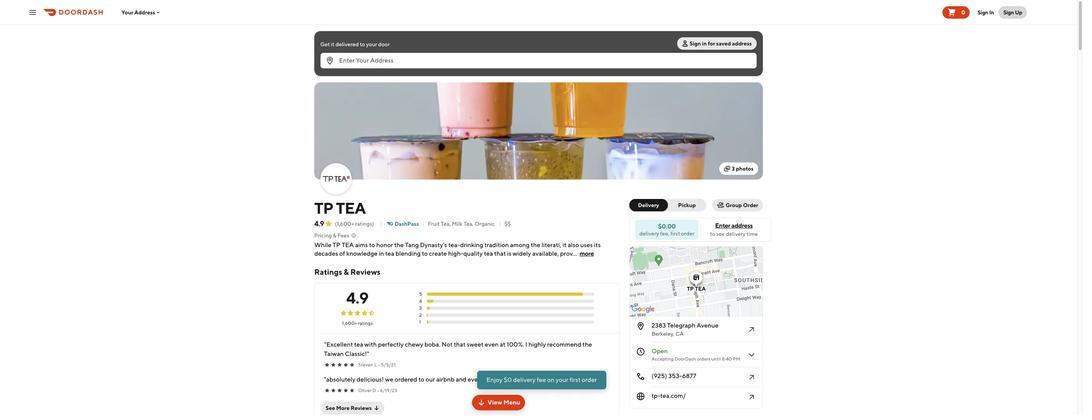 Task type: vqa. For each thing, say whether or not it's contained in the screenshot.
tp-
yes



Task type: describe. For each thing, give the bounding box(es) containing it.
fruit tea, milk tea, organic | $$
[[428, 221, 511, 227]]

2 tea from the left
[[484, 250, 493, 258]]

while tp tea aims to honor the tang dynasty's tea-drinking tradition among the literati, it also uses its decades of knowledge in tea blending to create high-quality tea that is widely available, prov…
[[314, 242, 602, 258]]

pricing & fees button
[[314, 232, 357, 240]]

3 photos button
[[719, 163, 758, 175]]

milk
[[452, 221, 463, 227]]

reviews for ratings & reviews
[[350, 268, 381, 277]]

create
[[429, 250, 447, 258]]

expand store hours image
[[747, 351, 756, 360]]

$0.00
[[658, 223, 676, 230]]

l
[[374, 363, 377, 368]]

pricing
[[314, 233, 332, 239]]

1,600+ ratings
[[342, 321, 373, 327]]

map region
[[622, 194, 821, 394]]

delivery
[[638, 203, 659, 209]]

to right aims
[[369, 242, 375, 249]]

fee,
[[660, 231, 669, 237]]

in inside while tp tea aims to honor the tang dynasty's tea-drinking tradition among the literati, it also uses its decades of knowledge in tea blending to create high-quality tea that is widely available, prov…
[[379, 250, 384, 258]]

" "
[[324, 342, 369, 358]]

also
[[568, 242, 579, 249]]

• for 5/5/21
[[378, 363, 380, 368]]

0 horizontal spatial delivery
[[513, 377, 535, 384]]

sign for sign in for saved address
[[690, 41, 701, 47]]

berkeley,
[[652, 331, 674, 338]]

dashpass |
[[395, 221, 425, 227]]

saved
[[716, 41, 731, 47]]

it inside while tp tea aims to honor the tang dynasty's tea-drinking tradition among the literati, it also uses its decades of knowledge in tea blending to create high-quality tea that is widely available, prov…
[[563, 242, 567, 249]]

accepting
[[652, 357, 674, 363]]

dynasty's
[[420, 242, 447, 249]]

5
[[419, 292, 422, 298]]

to right delivered
[[360, 41, 365, 48]]

get
[[321, 41, 330, 48]]

6/19/23
[[380, 388, 397, 394]]

available,
[[532, 250, 559, 258]]

open
[[652, 348, 668, 356]]

orders
[[697, 357, 710, 363]]

ratings
[[358, 321, 373, 327]]

Pickup radio
[[663, 199, 706, 212]]

Delivery radio
[[629, 199, 668, 212]]

oliver
[[358, 388, 372, 394]]

2 the from the left
[[531, 242, 540, 249]]

view restaurant image
[[747, 393, 756, 402]]

menu
[[503, 400, 520, 407]]

enter
[[715, 222, 730, 230]]

call restaurant image
[[747, 373, 756, 383]]

uses
[[580, 242, 593, 249]]

(925)
[[652, 373, 667, 380]]

pricing & fees
[[314, 233, 349, 239]]

your
[[122, 9, 133, 15]]

to down dynasty's
[[422, 250, 428, 258]]

group order button
[[712, 199, 763, 212]]

2 tea, from the left
[[464, 221, 474, 227]]

(1,600+
[[335, 221, 354, 227]]

open accepting doordash orders until 8:40 pm
[[652, 348, 740, 363]]

high-
[[448, 250, 463, 258]]

pm
[[733, 357, 740, 363]]

sign in for saved address
[[690, 41, 752, 47]]

open menu image
[[28, 8, 37, 17]]

find restaurant in google maps image
[[747, 326, 756, 335]]

more
[[580, 250, 594, 258]]

see
[[716, 231, 725, 238]]

1,600+
[[342, 321, 357, 327]]

get it delivered to your door
[[321, 41, 390, 48]]

sign in for saved address link
[[677, 37, 757, 50]]

prov…
[[560, 250, 577, 258]]

1 tea, from the left
[[441, 221, 451, 227]]

is
[[507, 250, 511, 258]]

up
[[1015, 9, 1022, 15]]

address
[[134, 9, 155, 15]]

enter address to see delivery time
[[710, 222, 758, 238]]

oliver d • 6/19/23
[[358, 388, 397, 394]]

address inside sign in for saved address link
[[732, 41, 752, 47]]

3 for 3 photos
[[732, 166, 735, 172]]

fruit
[[428, 221, 440, 227]]

sign in
[[978, 9, 994, 15]]

6877
[[682, 373, 696, 380]]

3 for 3
[[419, 306, 422, 312]]

1
[[419, 320, 421, 326]]

on
[[547, 377, 554, 384]]

ratings & reviews
[[314, 268, 381, 277]]

• for 6/19/23
[[377, 388, 379, 394]]

tp-
[[652, 393, 660, 400]]

more
[[336, 406, 350, 412]]

fees
[[337, 233, 349, 239]]

of
[[339, 250, 345, 258]]

0 horizontal spatial first
[[569, 377, 580, 384]]

tp-tea.com/
[[652, 393, 686, 400]]

0
[[961, 9, 965, 15]]

sign up
[[1003, 9, 1022, 15]]

3 | from the left
[[499, 221, 501, 227]]

expand store hours button
[[631, 274, 761, 299]]

while
[[314, 242, 331, 249]]

knowledge
[[346, 250, 378, 258]]

literati,
[[542, 242, 561, 249]]



Task type: locate. For each thing, give the bounding box(es) containing it.
order methods option group
[[629, 199, 706, 212]]

•
[[378, 363, 380, 368], [377, 388, 379, 394]]

1 vertical spatial 3
[[419, 306, 422, 312]]

enjoy $0 delivery fee on your first order
[[486, 377, 597, 384]]

3 inside 3 photos button
[[732, 166, 735, 172]]

in
[[702, 41, 707, 47], [379, 250, 384, 258]]

1 vertical spatial in
[[379, 250, 384, 258]]

tang
[[405, 242, 419, 249]]

view menu button
[[472, 396, 525, 411]]

8:40
[[722, 357, 732, 363]]

your right on
[[555, 377, 568, 384]]

tea down honor
[[385, 250, 394, 258]]

Enter Your Address text field
[[339, 56, 752, 65]]

1 horizontal spatial tea
[[484, 250, 493, 258]]

to
[[360, 41, 365, 48], [710, 231, 715, 238], [369, 242, 375, 249], [422, 250, 428, 258]]

steven l • 5/5/21
[[358, 363, 396, 368]]

door
[[378, 41, 390, 48]]

0 horizontal spatial 3
[[419, 306, 422, 312]]

0 horizontal spatial it
[[331, 41, 335, 48]]

& inside button
[[333, 233, 336, 239]]

aims
[[355, 242, 368, 249]]

doordash
[[675, 357, 696, 363]]

1 horizontal spatial in
[[702, 41, 707, 47]]

to left see
[[710, 231, 715, 238]]

enter address button
[[702, 222, 766, 231]]

view
[[488, 400, 502, 407]]

in
[[989, 9, 994, 15]]

tp tea
[[314, 199, 366, 218], [687, 286, 706, 292], [687, 286, 706, 292], [687, 286, 706, 292], [687, 286, 706, 292]]

0 vertical spatial &
[[333, 233, 336, 239]]

1 horizontal spatial &
[[344, 268, 349, 277]]

1 horizontal spatial your
[[555, 377, 568, 384]]

delivery left fee,
[[639, 231, 659, 237]]

pickup
[[678, 203, 696, 209]]

sign up link
[[999, 6, 1027, 18]]

it right get
[[331, 41, 335, 48]]

0 vertical spatial 3
[[732, 166, 735, 172]]

order
[[681, 231, 694, 237], [581, 377, 597, 384]]

delivery inside $0.00 delivery fee, first order
[[639, 231, 659, 237]]

0 vertical spatial in
[[702, 41, 707, 47]]

1 vertical spatial address
[[731, 222, 753, 230]]

4
[[419, 299, 422, 305]]

4.9
[[314, 220, 324, 228], [346, 289, 369, 308]]

2 horizontal spatial delivery
[[726, 231, 745, 238]]

1 tea from the left
[[385, 250, 394, 258]]

1 horizontal spatial order
[[681, 231, 694, 237]]

0 horizontal spatial sign
[[690, 41, 701, 47]]

2 horizontal spatial sign
[[1003, 9, 1014, 15]]

delivery
[[639, 231, 659, 237], [726, 231, 745, 238], [513, 377, 535, 384]]

4.9 up 1,600+ ratings on the bottom left of page
[[346, 289, 369, 308]]

address up time
[[731, 222, 753, 230]]

0 vertical spatial order
[[681, 231, 694, 237]]

quality
[[463, 250, 483, 258]]

3 left the photos
[[732, 166, 735, 172]]

1 horizontal spatial the
[[531, 242, 540, 249]]

powered by google image
[[632, 306, 655, 314]]

ratings)
[[355, 221, 374, 227]]

& for ratings
[[344, 268, 349, 277]]

$$
[[504, 221, 511, 227]]

2 | from the left
[[423, 221, 425, 227]]

1 vertical spatial 4.9
[[346, 289, 369, 308]]

sign in link
[[973, 4, 999, 20]]

delivered
[[336, 41, 359, 48]]

delivery down enter address button
[[726, 231, 745, 238]]

& for pricing
[[333, 233, 336, 239]]

your
[[366, 41, 377, 48], [555, 377, 568, 384]]

order
[[743, 203, 758, 209]]

0 horizontal spatial your
[[366, 41, 377, 48]]

0 horizontal spatial 4.9
[[314, 220, 324, 228]]

1 vertical spatial reviews
[[351, 406, 372, 412]]

steven
[[358, 363, 373, 368]]

1 horizontal spatial sign
[[978, 9, 988, 15]]

0 vertical spatial it
[[331, 41, 335, 48]]

sign for sign up
[[1003, 9, 1014, 15]]

photos
[[736, 166, 754, 172]]

fee
[[537, 377, 546, 384]]

that
[[494, 250, 506, 258]]

it left also
[[563, 242, 567, 249]]

until
[[711, 357, 721, 363]]

sign left for
[[690, 41, 701, 47]]

see more reviews button
[[321, 403, 384, 415]]

delivery inside enter address to see delivery time
[[726, 231, 745, 238]]

order right fee,
[[681, 231, 694, 237]]

0 vertical spatial 4.9
[[314, 220, 324, 228]]

first right on
[[569, 377, 580, 384]]

& left the fees
[[333, 233, 336, 239]]

d
[[372, 388, 376, 394]]

0 horizontal spatial order
[[581, 377, 597, 384]]

• right the l
[[378, 363, 380, 368]]

1 vertical spatial &
[[344, 268, 349, 277]]

tradition
[[484, 242, 509, 249]]

1 horizontal spatial 4.9
[[346, 289, 369, 308]]

4.9 up pricing
[[314, 220, 324, 228]]

its
[[594, 242, 601, 249]]

time
[[747, 231, 758, 238]]

tea
[[385, 250, 394, 258], [484, 250, 493, 258]]

widely
[[513, 250, 531, 258]]

& right ratings
[[344, 268, 349, 277]]

in left for
[[702, 41, 707, 47]]

see more reviews
[[326, 406, 372, 412]]

0 horizontal spatial in
[[379, 250, 384, 258]]

ca
[[675, 331, 684, 338]]

5/5/21
[[381, 363, 396, 368]]

organic
[[475, 221, 495, 227]]

2 horizontal spatial |
[[499, 221, 501, 227]]

address right saved
[[732, 41, 752, 47]]

first right fee,
[[670, 231, 680, 237]]

|
[[380, 221, 382, 227], [423, 221, 425, 227], [499, 221, 501, 227]]

0 horizontal spatial &
[[333, 233, 336, 239]]

your address button
[[122, 9, 161, 15]]

1 the from the left
[[394, 242, 404, 249]]

address
[[732, 41, 752, 47], [731, 222, 753, 230]]

decades
[[314, 250, 338, 258]]

order right on
[[581, 377, 597, 384]]

| left $$ on the left of the page
[[499, 221, 501, 227]]

1 horizontal spatial delivery
[[639, 231, 659, 237]]

0 button
[[943, 6, 970, 18]]

3 up 2
[[419, 306, 422, 312]]

sign left "in"
[[978, 9, 988, 15]]

(1,600+ ratings)
[[335, 221, 374, 227]]

honor
[[376, 242, 393, 249]]

353-
[[668, 373, 682, 380]]

the up "blending" at bottom left
[[394, 242, 404, 249]]

tea
[[336, 199, 366, 218], [342, 242, 354, 249], [695, 286, 706, 292], [695, 286, 706, 292], [695, 286, 706, 292], [695, 286, 706, 292]]

1 horizontal spatial |
[[423, 221, 425, 227]]

0 vertical spatial first
[[670, 231, 680, 237]]

0 vertical spatial •
[[378, 363, 380, 368]]

0 horizontal spatial |
[[380, 221, 382, 227]]

tea, right milk
[[464, 221, 474, 227]]

more button
[[580, 250, 594, 259]]

tp inside while tp tea aims to honor the tang dynasty's tea-drinking tradition among the literati, it also uses its decades of knowledge in tea blending to create high-quality tea that is widely available, prov…
[[333, 242, 340, 249]]

1 vertical spatial your
[[555, 377, 568, 384]]

1 horizontal spatial tea,
[[464, 221, 474, 227]]

your left door
[[366, 41, 377, 48]]

1 vertical spatial •
[[377, 388, 379, 394]]

the up available,
[[531, 242, 540, 249]]

first
[[670, 231, 680, 237], [569, 377, 580, 384]]

enjoy
[[486, 377, 502, 384]]

(925) 353-6877
[[652, 373, 696, 380]]

&
[[333, 233, 336, 239], [344, 268, 349, 277]]

ratings
[[314, 268, 342, 277]]

it
[[331, 41, 335, 48], [563, 242, 567, 249]]

0 vertical spatial address
[[732, 41, 752, 47]]

expand store hours image
[[747, 282, 756, 291]]

reviews down oliver
[[351, 406, 372, 412]]

1 horizontal spatial it
[[563, 242, 567, 249]]

group order
[[726, 203, 758, 209]]

1 vertical spatial it
[[563, 242, 567, 249]]

address inside enter address to see delivery time
[[731, 222, 753, 230]]

view menu
[[488, 400, 520, 407]]

tp tea image
[[314, 83, 763, 180], [321, 164, 351, 194]]

2
[[419, 313, 422, 319]]

order inside $0.00 delivery fee, first order
[[681, 231, 694, 237]]

0 vertical spatial reviews
[[350, 268, 381, 277]]

2383 telegraph avenue berkeley, ca
[[652, 322, 718, 338]]

reviews inside button
[[351, 406, 372, 412]]

first inside $0.00 delivery fee, first order
[[670, 231, 680, 237]]

sign for sign in
[[978, 9, 988, 15]]

reviews down knowledge
[[350, 268, 381, 277]]

reviews for see more reviews
[[351, 406, 372, 412]]

dashpass
[[395, 221, 419, 227]]

blending
[[395, 250, 421, 258]]

0 vertical spatial your
[[366, 41, 377, 48]]

0 horizontal spatial tea,
[[441, 221, 451, 227]]

1 horizontal spatial first
[[670, 231, 680, 237]]

to inside enter address to see delivery time
[[710, 231, 715, 238]]

in down honor
[[379, 250, 384, 258]]

tea, left milk
[[441, 221, 451, 227]]

0 horizontal spatial tea
[[385, 250, 394, 258]]

| left fruit
[[423, 221, 425, 227]]

sign left up
[[1003, 9, 1014, 15]]

$0.00 delivery fee, first order
[[639, 223, 694, 237]]

• right d
[[377, 388, 379, 394]]

tea left that
[[484, 250, 493, 258]]

delivery right $0
[[513, 377, 535, 384]]

1 | from the left
[[380, 221, 382, 227]]

tea.com/
[[660, 393, 686, 400]]

| right "ratings)"
[[380, 221, 382, 227]]

1 horizontal spatial 3
[[732, 166, 735, 172]]

0 horizontal spatial the
[[394, 242, 404, 249]]

1 vertical spatial first
[[569, 377, 580, 384]]

avenue
[[697, 322, 718, 330]]

your address
[[122, 9, 155, 15]]

among
[[510, 242, 530, 249]]

1 vertical spatial order
[[581, 377, 597, 384]]

tea inside while tp tea aims to honor the tang dynasty's tea-drinking tradition among the literati, it also uses its decades of knowledge in tea blending to create high-quality tea that is widely available, prov…
[[342, 242, 354, 249]]

sign
[[978, 9, 988, 15], [1003, 9, 1014, 15], [690, 41, 701, 47]]

2383
[[652, 322, 666, 330]]

see
[[326, 406, 335, 412]]



